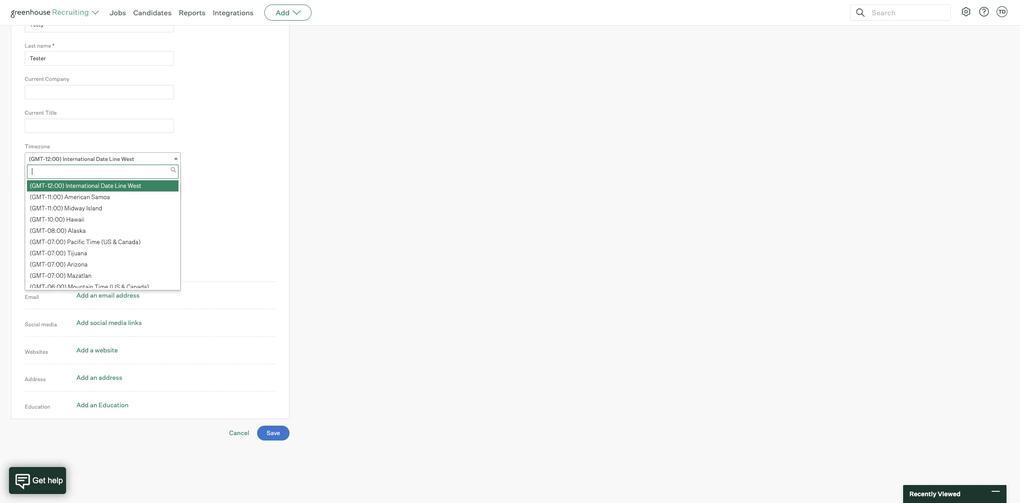 Task type: describe. For each thing, give the bounding box(es) containing it.
west for (gmt-12:00) international date line west (gmt-11:00) american samoa (gmt-11:00) midway island (gmt-10:00) hawaii (gmt-08:00) alaska (gmt-07:00) pacific time (us & canada) (gmt-07:00) tijuana (gmt-07:00) arizona (gmt-07:00) mazatlan (gmt-06:00) mountain time (us & canada)
[[128, 182, 141, 189]]

12:00) for (gmt-12:00) international date line west (gmt-11:00) american samoa (gmt-11:00) midway island (gmt-10:00) hawaii (gmt-08:00) alaska (gmt-07:00) pacific time (us & canada) (gmt-07:00) tijuana (gmt-07:00) arizona (gmt-07:00) mazatlan (gmt-06:00) mountain time (us & canada)
[[47, 182, 64, 189]]

social
[[90, 319, 107, 327]]

tags
[[52, 173, 64, 180]]

2 11:00) from the top
[[47, 205, 63, 212]]

add for add a phone number
[[76, 264, 89, 272]]

viewed
[[938, 490, 961, 498]]

configure image
[[961, 6, 972, 17]]

td button
[[997, 6, 1008, 17]]

add social media links link
[[76, 319, 142, 327]]

add for add an email address
[[76, 292, 89, 299]]

add for add social media links
[[76, 319, 89, 327]]

08:00)
[[47, 227, 67, 234]]

=
[[28, 208, 32, 216]]

* for first name *
[[53, 8, 55, 15]]

recently viewed
[[910, 490, 961, 498]]

add an email address
[[76, 292, 140, 299]]

tijuana
[[67, 250, 87, 257]]

Search text field
[[870, 6, 943, 19]]

add an address
[[76, 374, 122, 382]]

* inside * = required
[[25, 209, 27, 216]]

current for current title
[[25, 109, 44, 116]]

a for website
[[90, 346, 94, 354]]

cancel link
[[229, 429, 249, 437]]

1 vertical spatial address
[[99, 374, 122, 382]]

(gmt-12:00) international date line west
[[29, 156, 134, 162]]

cancel
[[229, 429, 249, 437]]

an for address
[[90, 374, 97, 382]]

10:00)
[[47, 216, 65, 223]]

an for email
[[90, 292, 97, 299]]

add for add an address
[[76, 374, 89, 382]]

a for phone
[[90, 264, 94, 272]]

(gmt- inside 'link'
[[29, 156, 45, 162]]

candidates link
[[133, 8, 172, 17]]

samoa
[[91, 193, 110, 201]]

1 vertical spatial time
[[94, 283, 108, 291]]

integrations
[[213, 8, 254, 17]]

add social media links
[[76, 319, 142, 327]]

websites
[[25, 349, 48, 355]]

* = required
[[25, 208, 56, 216]]

name for first
[[37, 8, 52, 15]]

3 07:00) from the top
[[47, 261, 66, 268]]

links
[[128, 319, 142, 327]]

add a phone number link
[[76, 264, 138, 272]]

last name *
[[25, 42, 54, 49]]

address
[[25, 376, 46, 383]]

0 vertical spatial time
[[86, 238, 100, 246]]

island
[[86, 205, 102, 212]]

mazatlan
[[67, 272, 92, 279]]

hawaii
[[66, 216, 84, 223]]

candidate tags
[[25, 173, 64, 180]]

last
[[25, 42, 36, 49]]

mountain
[[68, 283, 93, 291]]

pacific
[[67, 238, 85, 246]]

1 horizontal spatial &
[[121, 283, 125, 291]]



Task type: vqa. For each thing, say whether or not it's contained in the screenshot.
monthly
no



Task type: locate. For each thing, give the bounding box(es) containing it.
12:00) inside (gmt-12:00) international date line west (gmt-11:00) american samoa (gmt-11:00) midway island (gmt-10:00) hawaii (gmt-08:00) alaska (gmt-07:00) pacific time (us & canada) (gmt-07:00) tijuana (gmt-07:00) arizona (gmt-07:00) mazatlan (gmt-06:00) mountain time (us & canada)
[[47, 182, 64, 189]]

2 vertical spatial an
[[90, 401, 97, 409]]

add a website
[[76, 346, 118, 354]]

12:00) up tags
[[45, 156, 62, 162]]

first
[[25, 8, 36, 15]]

company
[[45, 76, 69, 83]]

international inside (gmt-12:00) international date line west (gmt-11:00) american samoa (gmt-11:00) midway island (gmt-10:00) hawaii (gmt-08:00) alaska (gmt-07:00) pacific time (us & canada) (gmt-07:00) tijuana (gmt-07:00) arizona (gmt-07:00) mazatlan (gmt-06:00) mountain time (us & canada)
[[66, 182, 99, 189]]

add an education link
[[76, 401, 129, 409]]

1 vertical spatial date
[[101, 182, 114, 189]]

add a phone number
[[76, 264, 138, 272]]

current for current company
[[25, 76, 44, 83]]

0 vertical spatial 11:00)
[[47, 193, 63, 201]]

1 horizontal spatial media
[[108, 319, 127, 327]]

add an address link
[[76, 374, 122, 382]]

1 vertical spatial a
[[90, 346, 94, 354]]

line
[[109, 156, 120, 162], [115, 182, 126, 189]]

(us up add a phone number
[[101, 238, 111, 246]]

west for (gmt-12:00) international date line west
[[121, 156, 134, 162]]

1 07:00) from the top
[[47, 238, 66, 246]]

line for (gmt-12:00) international date line west (gmt-11:00) american samoa (gmt-11:00) midway island (gmt-10:00) hawaii (gmt-08:00) alaska (gmt-07:00) pacific time (us & canada) (gmt-07:00) tijuana (gmt-07:00) arizona (gmt-07:00) mazatlan (gmt-06:00) mountain time (us & canada)
[[115, 182, 126, 189]]

4 07:00) from the top
[[47, 272, 66, 279]]

phone
[[25, 266, 41, 273]]

integrations link
[[213, 8, 254, 17]]

international for (gmt-12:00) international date line west (gmt-11:00) american samoa (gmt-11:00) midway island (gmt-10:00) hawaii (gmt-08:00) alaska (gmt-07:00) pacific time (us & canada) (gmt-07:00) tijuana (gmt-07:00) arizona (gmt-07:00) mazatlan (gmt-06:00) mountain time (us & canada)
[[66, 182, 99, 189]]

international
[[63, 156, 95, 162], [66, 182, 99, 189]]

line up the samoa on the top
[[109, 156, 120, 162]]

0 horizontal spatial education
[[25, 404, 50, 410]]

1 vertical spatial line
[[115, 182, 126, 189]]

add a website link
[[76, 346, 118, 354]]

address right email
[[116, 292, 140, 299]]

an left email
[[90, 292, 97, 299]]

1 vertical spatial an
[[90, 374, 97, 382]]

1 vertical spatial *
[[52, 42, 54, 49]]

line inside (gmt-12:00) international date line west (gmt-11:00) american samoa (gmt-11:00) midway island (gmt-10:00) hawaii (gmt-08:00) alaska (gmt-07:00) pacific time (us & canada) (gmt-07:00) tijuana (gmt-07:00) arizona (gmt-07:00) mazatlan (gmt-06:00) mountain time (us & canada)
[[115, 182, 126, 189]]

a
[[90, 264, 94, 272], [90, 346, 94, 354]]

None text field
[[25, 18, 174, 32], [25, 85, 174, 100], [25, 184, 179, 198], [25, 18, 174, 32], [25, 85, 174, 100], [25, 184, 179, 198]]

2 07:00) from the top
[[47, 250, 66, 257]]

add an education
[[76, 401, 129, 409]]

name right the last
[[37, 42, 51, 49]]

* left =
[[25, 209, 27, 216]]

west inside (gmt-12:00) international date line west (gmt-11:00) american samoa (gmt-11:00) midway island (gmt-10:00) hawaii (gmt-08:00) alaska (gmt-07:00) pacific time (us & canada) (gmt-07:00) tijuana (gmt-07:00) arizona (gmt-07:00) mazatlan (gmt-06:00) mountain time (us & canada)
[[128, 182, 141, 189]]

1 vertical spatial &
[[121, 283, 125, 291]]

current title
[[25, 109, 57, 116]]

media right the social
[[41, 321, 57, 328]]

2 current from the top
[[25, 109, 44, 116]]

candidate
[[25, 173, 51, 180]]

reports
[[179, 8, 206, 17]]

None submit
[[257, 426, 290, 441]]

1 horizontal spatial education
[[99, 401, 129, 409]]

add inside popup button
[[276, 8, 290, 17]]

12:00) for (gmt-12:00) international date line west
[[45, 156, 62, 162]]

0 vertical spatial address
[[116, 292, 140, 299]]

1 vertical spatial canada)
[[127, 283, 149, 291]]

&
[[113, 238, 117, 246], [121, 283, 125, 291]]

name right first
[[37, 8, 52, 15]]

address
[[116, 292, 140, 299], [99, 374, 122, 382]]

line down (gmt-12:00) international date line west 'link'
[[115, 182, 126, 189]]

(us
[[101, 238, 111, 246], [110, 283, 120, 291]]

time right pacific
[[86, 238, 100, 246]]

date for (gmt-12:00) international date line west (gmt-11:00) american samoa (gmt-11:00) midway island (gmt-10:00) hawaii (gmt-08:00) alaska (gmt-07:00) pacific time (us & canada) (gmt-07:00) tijuana (gmt-07:00) arizona (gmt-07:00) mazatlan (gmt-06:00) mountain time (us & canada)
[[101, 182, 114, 189]]

an down add an address
[[90, 401, 97, 409]]

* right first
[[53, 8, 55, 15]]

west
[[121, 156, 134, 162], [128, 182, 141, 189]]

11:00) up the required
[[47, 193, 63, 201]]

an
[[90, 292, 97, 299], [90, 374, 97, 382], [90, 401, 97, 409]]

arizona
[[67, 261, 88, 268]]

0 vertical spatial name
[[37, 8, 52, 15]]

jobs link
[[110, 8, 126, 17]]

12:00) down tags
[[47, 182, 64, 189]]

2 vertical spatial *
[[25, 209, 27, 216]]

name for last
[[37, 42, 51, 49]]

add for add a website
[[76, 346, 89, 354]]

add an email address link
[[76, 292, 140, 299]]

0 vertical spatial international
[[63, 156, 95, 162]]

education down add an address
[[99, 401, 129, 409]]

11:00)
[[47, 193, 63, 201], [47, 205, 63, 212]]

07:00) left tijuana
[[47, 250, 66, 257]]

& up add an email address link
[[121, 283, 125, 291]]

first name *
[[25, 8, 55, 15]]

1 vertical spatial current
[[25, 109, 44, 116]]

date for (gmt-12:00) international date line west
[[96, 156, 108, 162]]

add for add
[[276, 8, 290, 17]]

1 vertical spatial 11:00)
[[47, 205, 63, 212]]

international inside (gmt-12:00) international date line west 'link'
[[63, 156, 95, 162]]

social
[[25, 321, 40, 328]]

reports link
[[179, 8, 206, 17]]

international up american
[[66, 182, 99, 189]]

0 horizontal spatial &
[[113, 238, 117, 246]]

add
[[276, 8, 290, 17], [76, 264, 89, 272], [76, 292, 89, 299], [76, 319, 89, 327], [76, 346, 89, 354], [76, 374, 89, 382], [76, 401, 89, 409]]

06:00)
[[47, 283, 67, 291]]

07:00) up 06:00)
[[47, 272, 66, 279]]

date inside (gmt-12:00) international date line west (gmt-11:00) american samoa (gmt-11:00) midway island (gmt-10:00) hawaii (gmt-08:00) alaska (gmt-07:00) pacific time (us & canada) (gmt-07:00) tijuana (gmt-07:00) arizona (gmt-07:00) mazatlan (gmt-06:00) mountain time (us & canada)
[[101, 182, 114, 189]]

0 vertical spatial an
[[90, 292, 97, 299]]

0 vertical spatial 12:00)
[[45, 156, 62, 162]]

12:00)
[[45, 156, 62, 162], [47, 182, 64, 189]]

a left website
[[90, 346, 94, 354]]

0 vertical spatial date
[[96, 156, 108, 162]]

0 horizontal spatial media
[[41, 321, 57, 328]]

current company
[[25, 76, 69, 83]]

*
[[53, 8, 55, 15], [52, 42, 54, 49], [25, 209, 27, 216]]

1 11:00) from the top
[[47, 193, 63, 201]]

1 vertical spatial name
[[37, 42, 51, 49]]

canada) down number at left bottom
[[127, 283, 149, 291]]

1 a from the top
[[90, 264, 94, 272]]

time
[[86, 238, 100, 246], [94, 283, 108, 291]]

current left title
[[25, 109, 44, 116]]

* right the last
[[52, 42, 54, 49]]

candidates
[[133, 8, 172, 17]]

international for (gmt-12:00) international date line west
[[63, 156, 95, 162]]

timezone
[[25, 143, 50, 150]]

education down the address
[[25, 404, 50, 410]]

current
[[25, 76, 44, 83], [25, 109, 44, 116]]

canada)
[[118, 238, 141, 246], [127, 283, 149, 291]]

add button
[[265, 4, 312, 21]]

1 vertical spatial 12:00)
[[47, 182, 64, 189]]

media left 'links'
[[108, 319, 127, 327]]

* for last name *
[[52, 42, 54, 49]]

td
[[999, 9, 1006, 15]]

1 vertical spatial west
[[128, 182, 141, 189]]

0 vertical spatial current
[[25, 76, 44, 83]]

international up tags
[[63, 156, 95, 162]]

jobs
[[110, 8, 126, 17]]

line inside 'link'
[[109, 156, 120, 162]]

1 vertical spatial international
[[66, 182, 99, 189]]

greenhouse recruiting image
[[11, 7, 92, 18]]

None text field
[[25, 51, 174, 66], [25, 119, 174, 133], [27, 165, 179, 179], [25, 51, 174, 66], [25, 119, 174, 133], [27, 165, 179, 179]]

line for (gmt-12:00) international date line west
[[109, 156, 120, 162]]

email
[[99, 292, 115, 299]]

11:00) up 10:00)
[[47, 205, 63, 212]]

0 vertical spatial &
[[113, 238, 117, 246]]

1 an from the top
[[90, 292, 97, 299]]

phone
[[95, 264, 113, 272]]

name
[[37, 8, 52, 15], [37, 42, 51, 49]]

(gmt-12:00) international date line west link
[[25, 152, 181, 165]]

(us up add an email address link
[[110, 283, 120, 291]]

address down website
[[99, 374, 122, 382]]

west inside (gmt-12:00) international date line west 'link'
[[121, 156, 134, 162]]

1 vertical spatial (us
[[110, 283, 120, 291]]

07:00) left arizona
[[47, 261, 66, 268]]

an down add a website link
[[90, 374, 97, 382]]

1 current from the top
[[25, 76, 44, 83]]

website
[[95, 346, 118, 354]]

add for add an education
[[76, 401, 89, 409]]

midway
[[64, 205, 85, 212]]

td button
[[995, 4, 1010, 19]]

recently
[[910, 490, 937, 498]]

american
[[64, 193, 90, 201]]

0 vertical spatial canada)
[[118, 238, 141, 246]]

date
[[96, 156, 108, 162], [101, 182, 114, 189]]

(gmt-12:00) international date line west (gmt-11:00) american samoa (gmt-11:00) midway island (gmt-10:00) hawaii (gmt-08:00) alaska (gmt-07:00) pacific time (us & canada) (gmt-07:00) tijuana (gmt-07:00) arizona (gmt-07:00) mazatlan (gmt-06:00) mountain time (us & canada)
[[30, 182, 149, 291]]

current left 'company'
[[25, 76, 44, 83]]

canada) up number at left bottom
[[118, 238, 141, 246]]

required
[[33, 208, 56, 216]]

an for education
[[90, 401, 97, 409]]

2 an from the top
[[90, 374, 97, 382]]

07:00) down 08:00)
[[47, 238, 66, 246]]

social media
[[25, 321, 57, 328]]

0 vertical spatial west
[[121, 156, 134, 162]]

media
[[108, 319, 127, 327], [41, 321, 57, 328]]

email
[[25, 294, 39, 301]]

2 a from the top
[[90, 346, 94, 354]]

(gmt-
[[29, 156, 45, 162], [30, 182, 47, 189], [30, 193, 47, 201], [30, 205, 47, 212], [30, 216, 47, 223], [30, 227, 47, 234], [30, 238, 47, 246], [30, 250, 47, 257], [30, 261, 47, 268], [30, 272, 47, 279], [30, 283, 47, 291]]

education
[[99, 401, 129, 409], [25, 404, 50, 410]]

12:00) inside (gmt-12:00) international date line west 'link'
[[45, 156, 62, 162]]

0 vertical spatial (us
[[101, 238, 111, 246]]

info
[[25, 238, 40, 248]]

alaska
[[68, 227, 86, 234]]

07:00)
[[47, 238, 66, 246], [47, 250, 66, 257], [47, 261, 66, 268], [47, 272, 66, 279]]

0 vertical spatial *
[[53, 8, 55, 15]]

0 vertical spatial line
[[109, 156, 120, 162]]

number
[[115, 264, 138, 272]]

a left phone
[[90, 264, 94, 272]]

time up email
[[94, 283, 108, 291]]

date inside 'link'
[[96, 156, 108, 162]]

title
[[45, 109, 57, 116]]

3 an from the top
[[90, 401, 97, 409]]

0 vertical spatial a
[[90, 264, 94, 272]]

& up add a phone number
[[113, 238, 117, 246]]



